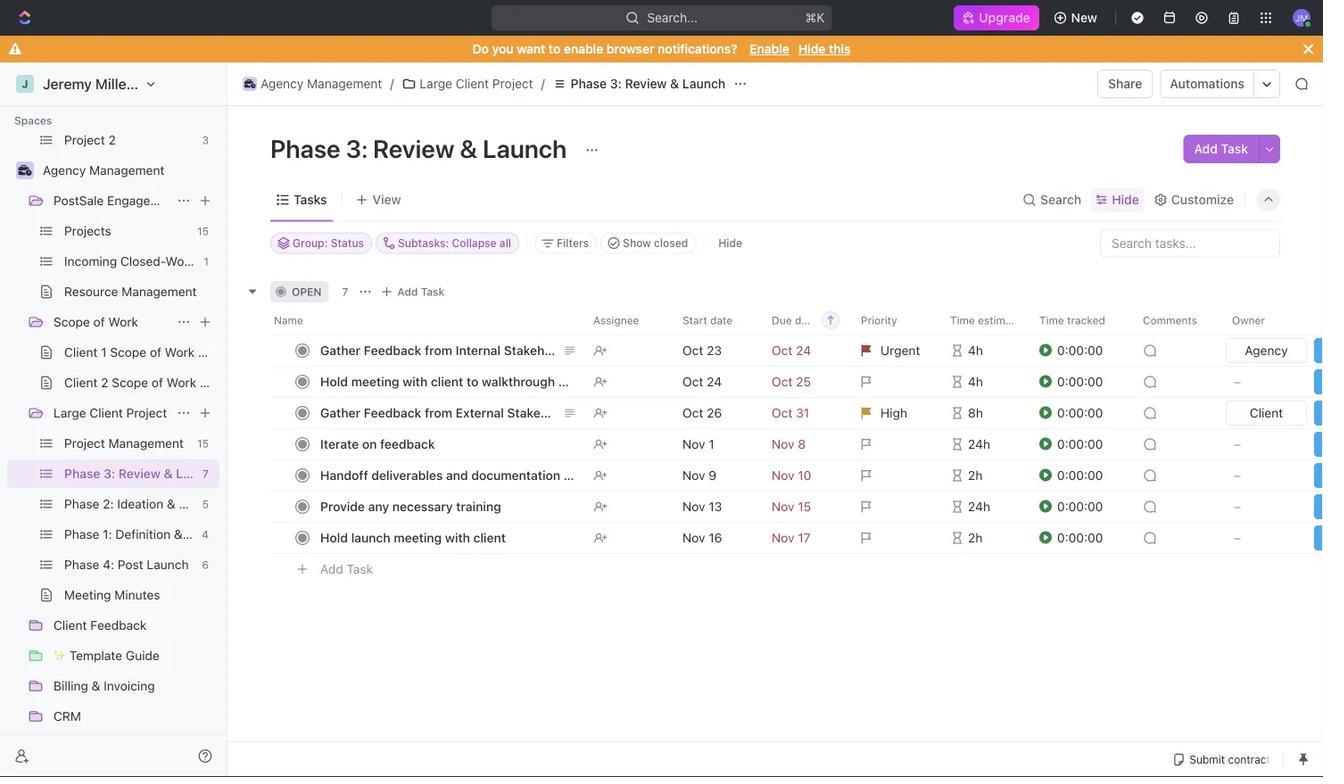 Task type: describe. For each thing, give the bounding box(es) containing it.
0 vertical spatial 1
[[204, 255, 209, 268]]

new
[[1071, 10, 1097, 25]]

definition
[[115, 527, 171, 542]]

of for 1
[[150, 345, 161, 360]]

meeting minutes link
[[64, 581, 216, 609]]

0:00:00 for hold meeting with client to walkthrough deliverables
[[1057, 374, 1103, 389]]

✨
[[54, 648, 66, 663]]

iterate on feedback
[[320, 436, 435, 451]]

1 vertical spatial deliverables
[[371, 467, 443, 482]]

✨ template guide link
[[54, 641, 216, 670]]

1 vertical spatial phase 3: review & launch
[[270, 133, 572, 163]]

0 horizontal spatial agency management link
[[43, 156, 216, 185]]

project management
[[64, 436, 184, 451]]

0 vertical spatial agency
[[261, 76, 304, 91]]

name
[[274, 314, 303, 326]]

want
[[517, 41, 545, 56]]

4h for agency
[[968, 343, 983, 357]]

work inside 'link'
[[108, 314, 138, 329]]

phase for 4
[[64, 527, 99, 542]]

1 vertical spatial add task button
[[376, 281, 452, 302]]

1 horizontal spatial agency management
[[261, 76, 382, 91]]

launch
[[351, 530, 390, 545]]

miller's
[[95, 75, 143, 92]]

2 for client
[[101, 375, 108, 390]]

agency inside agency dropdown button
[[1245, 343, 1288, 357]]

time for time estimate
[[950, 314, 975, 326]]

– button for with
[[1222, 521, 1311, 554]]

phase for 6
[[64, 557, 99, 572]]

1 horizontal spatial hide
[[798, 41, 826, 56]]

0:00:00 button for hold launch meeting with client
[[1039, 521, 1132, 554]]

0 vertical spatial deliverables
[[558, 374, 630, 389]]

1 horizontal spatial large client project link
[[397, 73, 538, 95]]

closed
[[654, 237, 688, 249]]

view button
[[349, 179, 407, 221]]

crm link
[[54, 702, 216, 731]]

1 vertical spatial with
[[445, 530, 470, 545]]

1 vertical spatial task
[[421, 285, 445, 298]]

2h for handoff deliverables and documentation to client
[[968, 467, 983, 482]]

2 vertical spatial add task
[[320, 561, 373, 576]]

provide any necessary training link
[[316, 493, 579, 519]]

1 horizontal spatial 3:
[[346, 133, 368, 163]]

4h for –
[[968, 374, 983, 389]]

large client project inside "tree"
[[54, 405, 167, 420]]

hold for hold launch meeting with client
[[320, 530, 348, 545]]

management for project management link
[[108, 436, 184, 451]]

group:
[[293, 237, 328, 249]]

comments
[[1143, 314, 1197, 326]]

feedback for internal
[[364, 343, 421, 357]]

0:00:00 for iterate on feedback
[[1057, 436, 1103, 451]]

browser
[[607, 41, 654, 56]]

work for 1
[[165, 345, 195, 360]]

phase 4: post launch link
[[64, 550, 195, 579]]

task for add task button to the bottom
[[347, 561, 373, 576]]

handoff deliverables and documentation to client link
[[316, 462, 611, 488]]

phase 3: review & launch inside sidebar navigation
[[64, 466, 219, 481]]

– for with
[[1234, 530, 1241, 545]]

1 vertical spatial client
[[579, 467, 611, 482]]

tasks link
[[290, 187, 327, 212]]

✨ template guide
[[54, 648, 159, 663]]

2 for project
[[108, 132, 116, 147]]

date for start date
[[710, 314, 733, 326]]

0 vertical spatial 3:
[[610, 76, 622, 91]]

2 vertical spatial client
[[473, 530, 506, 545]]

1 0:00:00 from the top
[[1057, 343, 1103, 357]]

urgent
[[881, 343, 920, 357]]

notifications?
[[658, 41, 737, 56]]

collapse
[[452, 237, 497, 249]]

feedback inside "tree"
[[90, 618, 147, 633]]

1 vertical spatial phase 3: review & launch link
[[64, 459, 219, 488]]

gather for gather feedback from internal stakeholders
[[320, 343, 360, 357]]

2:
[[103, 496, 114, 511]]

search...
[[647, 10, 698, 25]]

on
[[362, 436, 377, 451]]

client for client
[[1250, 405, 1283, 420]]

handoff deliverables and documentation to client
[[320, 467, 611, 482]]

postsale
[[54, 193, 104, 208]]

0 horizontal spatial large client project link
[[54, 399, 170, 427]]

24h for provide any necessary training
[[968, 499, 990, 513]]

billing & invoicing
[[54, 678, 155, 693]]

docs for client 1 scope of work docs
[[198, 345, 227, 360]]

agency management inside "tree"
[[43, 163, 164, 178]]

comments button
[[1132, 306, 1221, 334]]

– button for training
[[1222, 490, 1311, 522]]

project down jeremy
[[64, 132, 105, 147]]

phase 1: definition & onboarding
[[64, 527, 254, 542]]

search
[[1040, 192, 1081, 207]]

4:
[[103, 557, 114, 572]]

owner button
[[1221, 306, 1311, 334]]

management for "resource management" link
[[122, 284, 197, 299]]

– for documentation
[[1234, 467, 1241, 482]]

review inside "tree"
[[119, 466, 160, 481]]

client feedback link
[[54, 611, 216, 640]]

1 horizontal spatial add task
[[397, 285, 445, 298]]

resource
[[64, 284, 118, 299]]

from for internal
[[425, 343, 452, 357]]

view
[[372, 192, 401, 207]]

time estimate
[[950, 314, 1021, 326]]

stakeholders for gather feedback from internal stakeholders
[[504, 343, 581, 357]]

gather feedback from internal stakeholders
[[320, 343, 581, 357]]

1 horizontal spatial agency management link
[[238, 73, 387, 95]]

assignee button
[[583, 306, 672, 334]]

production
[[179, 496, 242, 511]]

0 vertical spatial phase 3: review & launch
[[571, 76, 725, 91]]

24h button for iterate on feedback
[[939, 428, 1029, 460]]

3: inside sidebar navigation
[[104, 466, 115, 481]]

phase 1: definition & onboarding link
[[64, 520, 254, 549]]

0 horizontal spatial with
[[402, 374, 428, 389]]

due
[[772, 314, 792, 326]]

new button
[[1046, 4, 1108, 32]]

tasks
[[294, 192, 327, 207]]

0 horizontal spatial add
[[320, 561, 343, 576]]

share
[[1108, 76, 1142, 91]]

4h button for –
[[939, 365, 1029, 397]]

show closed
[[623, 237, 688, 249]]

priority button
[[850, 306, 939, 334]]

client 2 scope of work docs link
[[64, 368, 229, 397]]

0 vertical spatial large client project
[[420, 76, 533, 91]]

1 0:00:00 button from the top
[[1039, 334, 1132, 366]]

4
[[202, 528, 209, 541]]

hide button
[[711, 232, 749, 254]]

0:00:00 for handoff deliverables and documentation to client
[[1057, 467, 1103, 482]]

hold launch meeting with client
[[320, 530, 506, 545]]

status
[[331, 237, 364, 249]]

hold meeting with client to walkthrough deliverables
[[320, 374, 630, 389]]

scope for 2
[[112, 375, 148, 390]]

billing
[[54, 678, 88, 693]]

billing & invoicing link
[[54, 672, 216, 700]]

project 2
[[64, 132, 116, 147]]

date for due date
[[795, 314, 817, 326]]

– button for client
[[1222, 365, 1311, 397]]

postsale engagements
[[54, 193, 186, 208]]

– for training
[[1234, 499, 1241, 513]]

to for documentation
[[564, 467, 576, 482]]

– button for documentation
[[1222, 459, 1311, 491]]

show
[[623, 237, 651, 249]]

gather feedback from external stakeholders
[[320, 405, 585, 420]]

agency button
[[1222, 334, 1311, 366]]

large inside "tree"
[[54, 405, 86, 420]]

0 vertical spatial to
[[549, 41, 561, 56]]

of inside 'link'
[[93, 314, 105, 329]]

of for 2
[[152, 375, 163, 390]]

meeting
[[64, 587, 111, 602]]

name button
[[270, 306, 583, 334]]

enable
[[564, 41, 603, 56]]

2h button for handoff deliverables and documentation to client
[[939, 459, 1029, 491]]

phase 2: ideation & production
[[64, 496, 242, 511]]

0 vertical spatial add task
[[1194, 141, 1248, 156]]

show closed button
[[600, 232, 696, 254]]

projects
[[64, 223, 111, 238]]

hold meeting with client to walkthrough deliverables link
[[316, 368, 630, 394]]

client button
[[1222, 397, 1311, 429]]

management for left 'agency management' link
[[89, 163, 164, 178]]

all
[[499, 237, 511, 249]]

incoming closed-won deals link
[[64, 247, 227, 276]]

subtasks: collapse all
[[398, 237, 511, 249]]

due date button
[[761, 306, 850, 334]]

8h
[[968, 405, 983, 420]]

1 horizontal spatial review
[[373, 133, 454, 163]]

high
[[881, 405, 907, 420]]

filters button
[[534, 232, 597, 254]]



Task type: locate. For each thing, give the bounding box(es) containing it.
3: down browser
[[610, 76, 622, 91]]

2 vertical spatial hide
[[718, 237, 742, 249]]

add down provide
[[320, 561, 343, 576]]

feedback down name dropdown button
[[364, 343, 421, 357]]

scope down scope of work 'link'
[[110, 345, 146, 360]]

deliverables
[[558, 374, 630, 389], [371, 467, 443, 482]]

0 vertical spatial add task button
[[1183, 135, 1259, 163]]

incoming
[[64, 254, 117, 269]]

1 vertical spatial 2h button
[[939, 521, 1029, 554]]

2 24h from the top
[[968, 499, 990, 513]]

5 – button from the top
[[1222, 521, 1311, 554]]

1 – button from the top
[[1222, 365, 1311, 397]]

client for client 1 scope of work docs
[[64, 345, 98, 360]]

agency inside "tree"
[[43, 163, 86, 178]]

2 4h from the top
[[968, 374, 983, 389]]

hide right closed
[[718, 237, 742, 249]]

business time image right the workspace
[[244, 79, 255, 88]]

0:00:00 button for hold meeting with client to walkthrough deliverables
[[1039, 365, 1132, 397]]

0 horizontal spatial agency management
[[43, 163, 164, 178]]

stakeholders for gather feedback from external stakeholders
[[507, 405, 585, 420]]

1 horizontal spatial add
[[397, 285, 418, 298]]

0 horizontal spatial date
[[710, 314, 733, 326]]

0 vertical spatial agency management
[[261, 76, 382, 91]]

7 right open at the top of page
[[342, 285, 348, 298]]

–
[[1234, 374, 1241, 389], [1234, 436, 1241, 451], [1234, 467, 1241, 482], [1234, 499, 1241, 513], [1234, 530, 1241, 545]]

hide right search
[[1112, 192, 1139, 207]]

0 vertical spatial large
[[420, 76, 452, 91]]

work
[[108, 314, 138, 329], [165, 345, 195, 360], [167, 375, 196, 390]]

time for time tracked
[[1039, 314, 1064, 326]]

phase 3: review & launch up ideation
[[64, 466, 219, 481]]

add
[[1194, 141, 1218, 156], [397, 285, 418, 298], [320, 561, 343, 576]]

stakeholders up the walkthrough
[[504, 343, 581, 357]]

gather
[[320, 343, 360, 357], [320, 405, 360, 420]]

1 hold from the top
[[320, 374, 348, 389]]

from up iterate on feedback link
[[425, 405, 452, 420]]

automations
[[1170, 76, 1245, 91]]

from inside the gather feedback from external stakeholders link
[[425, 405, 452, 420]]

add up customize in the top right of the page
[[1194, 141, 1218, 156]]

0 vertical spatial review
[[625, 76, 667, 91]]

0 vertical spatial agency management link
[[238, 73, 387, 95]]

2 vertical spatial add task button
[[312, 558, 380, 579]]

6 0:00:00 button from the top
[[1039, 490, 1132, 522]]

0 vertical spatial docs
[[198, 345, 227, 360]]

1 2h from the top
[[968, 467, 983, 482]]

1 vertical spatial add
[[397, 285, 418, 298]]

2 – from the top
[[1234, 436, 1241, 451]]

2 vertical spatial feedback
[[90, 618, 147, 633]]

1 vertical spatial gather
[[320, 405, 360, 420]]

2h
[[968, 467, 983, 482], [968, 530, 983, 545]]

2 2h button from the top
[[939, 521, 1029, 554]]

review up ideation
[[119, 466, 160, 481]]

0 vertical spatial meeting
[[351, 374, 399, 389]]

from down name dropdown button
[[425, 343, 452, 357]]

walkthrough
[[482, 374, 555, 389]]

1 vertical spatial 24h
[[968, 499, 990, 513]]

hide inside hide dropdown button
[[1112, 192, 1139, 207]]

due date
[[772, 314, 817, 326]]

docs
[[198, 345, 227, 360], [200, 375, 229, 390]]

work up client 2 scope of work docs
[[165, 345, 195, 360]]

hold down provide
[[320, 530, 348, 545]]

5
[[202, 498, 209, 510]]

task for top add task button
[[1221, 141, 1248, 156]]

scope inside 'link'
[[54, 314, 90, 329]]

0 horizontal spatial agency
[[43, 163, 86, 178]]

date right due
[[795, 314, 817, 326]]

add task button
[[1183, 135, 1259, 163], [376, 281, 452, 302], [312, 558, 380, 579]]

2 horizontal spatial hide
[[1112, 192, 1139, 207]]

1 vertical spatial 2h
[[968, 530, 983, 545]]

client for client feedback
[[54, 618, 87, 633]]

client 1 scope of work docs
[[64, 345, 227, 360]]

open
[[292, 285, 322, 298]]

task up name dropdown button
[[421, 285, 445, 298]]

client inside "dropdown button"
[[1250, 405, 1283, 420]]

0 horizontal spatial 7
[[203, 467, 209, 480]]

15 up 5
[[197, 437, 209, 450]]

meeting inside hold launch meeting with client link
[[394, 530, 442, 545]]

1 horizontal spatial large
[[420, 76, 452, 91]]

time estimate button
[[939, 306, 1029, 334]]

1 vertical spatial 1
[[101, 345, 107, 360]]

assignee
[[593, 314, 639, 326]]

2 horizontal spatial agency
[[1245, 343, 1288, 357]]

phase for 5
[[64, 496, 99, 511]]

24h button for provide any necessary training
[[939, 490, 1029, 522]]

2 down the miller's on the left of the page
[[108, 132, 116, 147]]

2 4h button from the top
[[939, 365, 1029, 397]]

hold up "iterate" on the left bottom of the page
[[320, 374, 348, 389]]

0 vertical spatial business time image
[[244, 79, 255, 88]]

0 vertical spatial 2h button
[[939, 459, 1029, 491]]

time tracked button
[[1029, 306, 1132, 334]]

docs up client 2 scope of work docs
[[198, 345, 227, 360]]

1 15 from the top
[[197, 225, 209, 237]]

phase left 2:
[[64, 496, 99, 511]]

meeting
[[351, 374, 399, 389], [394, 530, 442, 545]]

ideation
[[117, 496, 163, 511]]

add task up customize in the top right of the page
[[1194, 141, 1248, 156]]

0 horizontal spatial deliverables
[[371, 467, 443, 482]]

2 gather from the top
[[320, 405, 360, 420]]

phase left '1:'
[[64, 527, 99, 542]]

1 vertical spatial agency management link
[[43, 156, 216, 185]]

of down client 1 scope of work docs link
[[152, 375, 163, 390]]

with down the gather feedback from internal stakeholders link
[[402, 374, 428, 389]]

2 15 from the top
[[197, 437, 209, 450]]

5 0:00:00 from the top
[[1057, 467, 1103, 482]]

1 horizontal spatial time
[[1039, 314, 1064, 326]]

15
[[197, 225, 209, 237], [197, 437, 209, 450]]

documentation
[[471, 467, 560, 482]]

from inside the gather feedback from internal stakeholders link
[[425, 343, 452, 357]]

date right start
[[710, 314, 733, 326]]

4 0:00:00 button from the top
[[1039, 428, 1132, 460]]

work for 2
[[167, 375, 196, 390]]

client 1 scope of work docs link
[[64, 338, 227, 367]]

scope down "resource"
[[54, 314, 90, 329]]

feedback up iterate on feedback
[[364, 405, 421, 420]]

sidebar navigation
[[0, 4, 254, 777]]

business time image inside "tree"
[[18, 165, 32, 176]]

1 vertical spatial feedback
[[364, 405, 421, 420]]

2 vertical spatial task
[[347, 561, 373, 576]]

2 horizontal spatial add
[[1194, 141, 1218, 156]]

client right documentation
[[579, 467, 611, 482]]

from for external
[[425, 405, 452, 420]]

resource management link
[[64, 277, 216, 306]]

2 vertical spatial add
[[320, 561, 343, 576]]

4 – from the top
[[1234, 499, 1241, 513]]

1 time from the left
[[950, 314, 975, 326]]

training
[[456, 499, 501, 513]]

0 horizontal spatial hide
[[718, 237, 742, 249]]

phase 3: review & launch
[[571, 76, 725, 91], [270, 133, 572, 163], [64, 466, 219, 481]]

to down the internal
[[467, 374, 478, 389]]

to for client
[[467, 374, 478, 389]]

2 from from the top
[[425, 405, 452, 420]]

time left tracked
[[1039, 314, 1064, 326]]

0 vertical spatial from
[[425, 343, 452, 357]]

client down training
[[473, 530, 506, 545]]

1 right the won
[[204, 255, 209, 268]]

4h button down time estimate at top
[[939, 334, 1029, 366]]

work down client 1 scope of work docs link
[[167, 375, 196, 390]]

1 vertical spatial hold
[[320, 530, 348, 545]]

meeting minutes
[[64, 587, 160, 602]]

guide
[[126, 648, 159, 663]]

projects link
[[64, 217, 190, 245]]

resource management
[[64, 284, 197, 299]]

2h for hold launch meeting with client
[[968, 530, 983, 545]]

group: status
[[293, 237, 364, 249]]

customize button
[[1148, 187, 1239, 212]]

feedback down meeting minutes
[[90, 618, 147, 633]]

spaces
[[14, 114, 52, 127]]

add task button up customize in the top right of the page
[[1183, 135, 1259, 163]]

8h button
[[939, 397, 1029, 429]]

review down browser
[[625, 76, 667, 91]]

review up "view"
[[373, 133, 454, 163]]

priority
[[861, 314, 897, 326]]

of
[[93, 314, 105, 329], [150, 345, 161, 360], [152, 375, 163, 390]]

launch
[[682, 76, 725, 91], [483, 133, 567, 163], [176, 466, 219, 481], [147, 557, 189, 572]]

4h up 8h
[[968, 374, 983, 389]]

/
[[390, 76, 394, 91], [541, 76, 545, 91]]

1 horizontal spatial 7
[[342, 285, 348, 298]]

engagements
[[107, 193, 186, 208]]

2 – button from the top
[[1222, 428, 1311, 460]]

2 date from the left
[[795, 314, 817, 326]]

phase 3: review & launch link down browser
[[548, 73, 730, 95]]

phase 3: review & launch link
[[548, 73, 730, 95], [64, 459, 219, 488]]

5 0:00:00 button from the top
[[1039, 459, 1132, 491]]

1 2h button from the top
[[939, 459, 1029, 491]]

incoming closed-won deals
[[64, 254, 227, 269]]

phase 3: review & launch link up ideation
[[64, 459, 219, 488]]

1 vertical spatial add task
[[397, 285, 445, 298]]

0 horizontal spatial add task
[[320, 561, 373, 576]]

1 date from the left
[[710, 314, 733, 326]]

tara shultz's workspace, , element
[[16, 75, 34, 93]]

0 vertical spatial task
[[1221, 141, 1248, 156]]

scope down client 1 scope of work docs link
[[112, 375, 148, 390]]

0 vertical spatial of
[[93, 314, 105, 329]]

0 vertical spatial phase 3: review & launch link
[[548, 73, 730, 95]]

hold
[[320, 374, 348, 389], [320, 530, 348, 545]]

date inside dropdown button
[[710, 314, 733, 326]]

crm
[[54, 709, 81, 724]]

0:00:00 for hold launch meeting with client
[[1057, 530, 1103, 545]]

4h button for agency
[[939, 334, 1029, 366]]

iterate on feedback link
[[316, 431, 579, 457]]

add task down launch
[[320, 561, 373, 576]]

jeremy
[[43, 75, 92, 92]]

hide
[[798, 41, 826, 56], [1112, 192, 1139, 207], [718, 237, 742, 249]]

of down "resource"
[[93, 314, 105, 329]]

1 4h from the top
[[968, 343, 983, 357]]

0:00:00 button for provide any necessary training
[[1039, 490, 1132, 522]]

provide any necessary training
[[320, 499, 501, 513]]

to right want
[[549, 41, 561, 56]]

1 horizontal spatial task
[[421, 285, 445, 298]]

0 vertical spatial hide
[[798, 41, 826, 56]]

1 vertical spatial review
[[373, 133, 454, 163]]

1 vertical spatial docs
[[200, 375, 229, 390]]

feedback
[[380, 436, 435, 451]]

0 vertical spatial 15
[[197, 225, 209, 237]]

1 vertical spatial 3:
[[346, 133, 368, 163]]

4h button up 8h
[[939, 365, 1029, 397]]

0 horizontal spatial 1
[[101, 345, 107, 360]]

post
[[118, 557, 143, 572]]

project down the you on the top left
[[492, 76, 533, 91]]

and
[[446, 467, 468, 482]]

2 vertical spatial of
[[152, 375, 163, 390]]

1 4h button from the top
[[939, 334, 1029, 366]]

1 vertical spatial large
[[54, 405, 86, 420]]

view button
[[349, 187, 407, 212]]

1 horizontal spatial 1
[[204, 255, 209, 268]]

3 0:00:00 from the top
[[1057, 405, 1103, 420]]

1 vertical spatial 15
[[197, 437, 209, 450]]

hide left this
[[798, 41, 826, 56]]

1 vertical spatial stakeholders
[[507, 405, 585, 420]]

7 up 5
[[203, 467, 209, 480]]

0 horizontal spatial /
[[390, 76, 394, 91]]

client down the gather feedback from internal stakeholders link
[[431, 374, 463, 389]]

4 – button from the top
[[1222, 490, 1311, 522]]

1 24h from the top
[[968, 436, 990, 451]]

phase 4: post launch
[[64, 557, 189, 572]]

docs for client 2 scope of work docs
[[200, 375, 229, 390]]

to right documentation
[[564, 467, 576, 482]]

tree containing project 2
[[7, 4, 254, 777]]

1 from from the top
[[425, 343, 452, 357]]

business time image
[[244, 79, 255, 88], [18, 165, 32, 176]]

2 0:00:00 button from the top
[[1039, 365, 1132, 397]]

subtasks:
[[398, 237, 449, 249]]

1 horizontal spatial with
[[445, 530, 470, 545]]

postsale engagements link
[[54, 186, 186, 215]]

hide inside hide button
[[718, 237, 742, 249]]

scope for 1
[[110, 345, 146, 360]]

2 down client 1 scope of work docs link
[[101, 375, 108, 390]]

template
[[69, 648, 122, 663]]

0:00:00 for provide any necessary training
[[1057, 499, 1103, 513]]

phase down project management
[[64, 466, 100, 481]]

business time image down spaces
[[18, 165, 32, 176]]

date inside dropdown button
[[795, 314, 817, 326]]

1 vertical spatial 7
[[203, 467, 209, 480]]

client for client 2 scope of work docs
[[64, 375, 98, 390]]

large client project up project management
[[54, 405, 167, 420]]

phase left the 4:
[[64, 557, 99, 572]]

add task button up name dropdown button
[[376, 281, 452, 302]]

docs down client 1 scope of work docs link
[[200, 375, 229, 390]]

1 24h button from the top
[[939, 428, 1029, 460]]

3 0:00:00 button from the top
[[1039, 397, 1132, 429]]

1 gather from the top
[[320, 343, 360, 357]]

meeting inside hold meeting with client to walkthrough deliverables link
[[351, 374, 399, 389]]

of up client 2 scope of work docs
[[150, 345, 161, 360]]

phase down enable
[[571, 76, 607, 91]]

0 horizontal spatial 3:
[[104, 466, 115, 481]]

start
[[682, 314, 707, 326]]

0 vertical spatial scope
[[54, 314, 90, 329]]

15 up deals
[[197, 225, 209, 237]]

3: up 2:
[[104, 466, 115, 481]]

add up name dropdown button
[[397, 285, 418, 298]]

large client project link up project management
[[54, 399, 170, 427]]

0 horizontal spatial client
[[431, 374, 463, 389]]

2 vertical spatial phase 3: review & launch
[[64, 466, 219, 481]]

1 vertical spatial business time image
[[18, 165, 32, 176]]

task up customize in the top right of the page
[[1221, 141, 1248, 156]]

2 vertical spatial to
[[564, 467, 576, 482]]

1 horizontal spatial phase 3: review & launch link
[[548, 73, 730, 95]]

4 0:00:00 from the top
[[1057, 436, 1103, 451]]

0 horizontal spatial large client project
[[54, 405, 167, 420]]

2 vertical spatial review
[[119, 466, 160, 481]]

4h down time estimate dropdown button at right top
[[968, 343, 983, 357]]

1 horizontal spatial deliverables
[[558, 374, 630, 389]]

1 horizontal spatial large client project
[[420, 76, 533, 91]]

add task button down launch
[[312, 558, 380, 579]]

0:00:00 button for iterate on feedback
[[1039, 428, 1132, 460]]

2 horizontal spatial 3:
[[610, 76, 622, 91]]

large client project link down the 'do'
[[397, 73, 538, 95]]

meeting up iterate on feedback
[[351, 374, 399, 389]]

0:00:00 button for handoff deliverables and documentation to client
[[1039, 459, 1132, 491]]

2 / from the left
[[541, 76, 545, 91]]

phase 3: review & launch up "view"
[[270, 133, 572, 163]]

1 – from the top
[[1234, 374, 1241, 389]]

⌘k
[[805, 10, 825, 25]]

0 vertical spatial 4h
[[968, 343, 983, 357]]

1 / from the left
[[390, 76, 394, 91]]

2 0:00:00 from the top
[[1057, 374, 1103, 389]]

work down resource management
[[108, 314, 138, 329]]

2 horizontal spatial task
[[1221, 141, 1248, 156]]

project down client 2 scope of work docs link at left
[[126, 405, 167, 420]]

1 vertical spatial large client project
[[54, 405, 167, 420]]

with down provide any necessary training link
[[445, 530, 470, 545]]

urgent button
[[850, 334, 939, 366]]

meeting down necessary
[[394, 530, 442, 545]]

j
[[22, 78, 28, 90]]

phase 3: review & launch down do you want to enable browser notifications? enable hide this
[[571, 76, 725, 91]]

project up 2:
[[64, 436, 105, 451]]

– for client
[[1234, 374, 1241, 389]]

large client project down the 'do'
[[420, 76, 533, 91]]

1 horizontal spatial agency
[[261, 76, 304, 91]]

phase for 7
[[64, 466, 100, 481]]

0 vertical spatial add
[[1194, 141, 1218, 156]]

jm button
[[1287, 4, 1316, 32]]

task down launch
[[347, 561, 373, 576]]

2h button
[[939, 459, 1029, 491], [939, 521, 1029, 554]]

gather down open at the top of page
[[320, 343, 360, 357]]

time tracked
[[1039, 314, 1105, 326]]

hold for hold meeting with client to walkthrough deliverables
[[320, 374, 348, 389]]

0 vertical spatial gather
[[320, 343, 360, 357]]

tracked
[[1067, 314, 1105, 326]]

1 vertical spatial meeting
[[394, 530, 442, 545]]

7 0:00:00 from the top
[[1057, 530, 1103, 545]]

7 inside sidebar navigation
[[203, 467, 209, 480]]

tree
[[7, 4, 254, 777]]

0 vertical spatial work
[[108, 314, 138, 329]]

2 vertical spatial scope
[[112, 375, 148, 390]]

feedback
[[364, 343, 421, 357], [364, 405, 421, 420], [90, 618, 147, 633]]

2 time from the left
[[1039, 314, 1064, 326]]

1 down scope of work 'link'
[[101, 345, 107, 360]]

Search tasks... text field
[[1101, 230, 1279, 256]]

any
[[368, 499, 389, 513]]

24h for iterate on feedback
[[968, 436, 990, 451]]

feedback for external
[[364, 405, 421, 420]]

do you want to enable browser notifications? enable hide this
[[472, 41, 851, 56]]

0 horizontal spatial review
[[119, 466, 160, 481]]

15 for project management
[[197, 437, 209, 450]]

1 vertical spatial of
[[150, 345, 161, 360]]

2 2h from the top
[[968, 530, 983, 545]]

client
[[456, 76, 489, 91], [64, 345, 98, 360], [64, 375, 98, 390], [1250, 405, 1283, 420], [90, 405, 123, 420], [54, 618, 87, 633]]

time left estimate
[[950, 314, 975, 326]]

2 hold from the top
[[320, 530, 348, 545]]

deals
[[195, 254, 227, 269]]

3 – button from the top
[[1222, 459, 1311, 491]]

1 vertical spatial 4h
[[968, 374, 983, 389]]

automations button
[[1161, 70, 1253, 97]]

24h
[[968, 436, 990, 451], [968, 499, 990, 513]]

gather for gather feedback from external stakeholders
[[320, 405, 360, 420]]

5 – from the top
[[1234, 530, 1241, 545]]

phase up the tasks
[[270, 133, 340, 163]]

stakeholders down the walkthrough
[[507, 405, 585, 420]]

gather up "iterate" on the left bottom of the page
[[320, 405, 360, 420]]

7 0:00:00 button from the top
[[1039, 521, 1132, 554]]

0 horizontal spatial phase 3: review & launch link
[[64, 459, 219, 488]]

3: up view button
[[346, 133, 368, 163]]

with
[[402, 374, 428, 389], [445, 530, 470, 545]]

1 horizontal spatial client
[[473, 530, 506, 545]]

project
[[492, 76, 533, 91], [64, 132, 105, 147], [126, 405, 167, 420], [64, 436, 105, 451]]

2 24h button from the top
[[939, 490, 1029, 522]]

2 vertical spatial agency
[[1245, 343, 1288, 357]]

1 vertical spatial to
[[467, 374, 478, 389]]

6 0:00:00 from the top
[[1057, 499, 1103, 513]]

start date button
[[672, 306, 761, 334]]

add task
[[1194, 141, 1248, 156], [397, 285, 445, 298], [320, 561, 373, 576]]

2 horizontal spatial add task
[[1194, 141, 1248, 156]]

2h button for hold launch meeting with client
[[939, 521, 1029, 554]]

deliverables down feedback
[[371, 467, 443, 482]]

add task up name dropdown button
[[397, 285, 445, 298]]

3 – from the top
[[1234, 467, 1241, 482]]

deliverables down assignee
[[558, 374, 630, 389]]

0 vertical spatial client
[[431, 374, 463, 389]]

15 for projects
[[197, 225, 209, 237]]



Task type: vqa. For each thing, say whether or not it's contained in the screenshot.
the topmost the 'Nov 17 at 4:10 pm'
no



